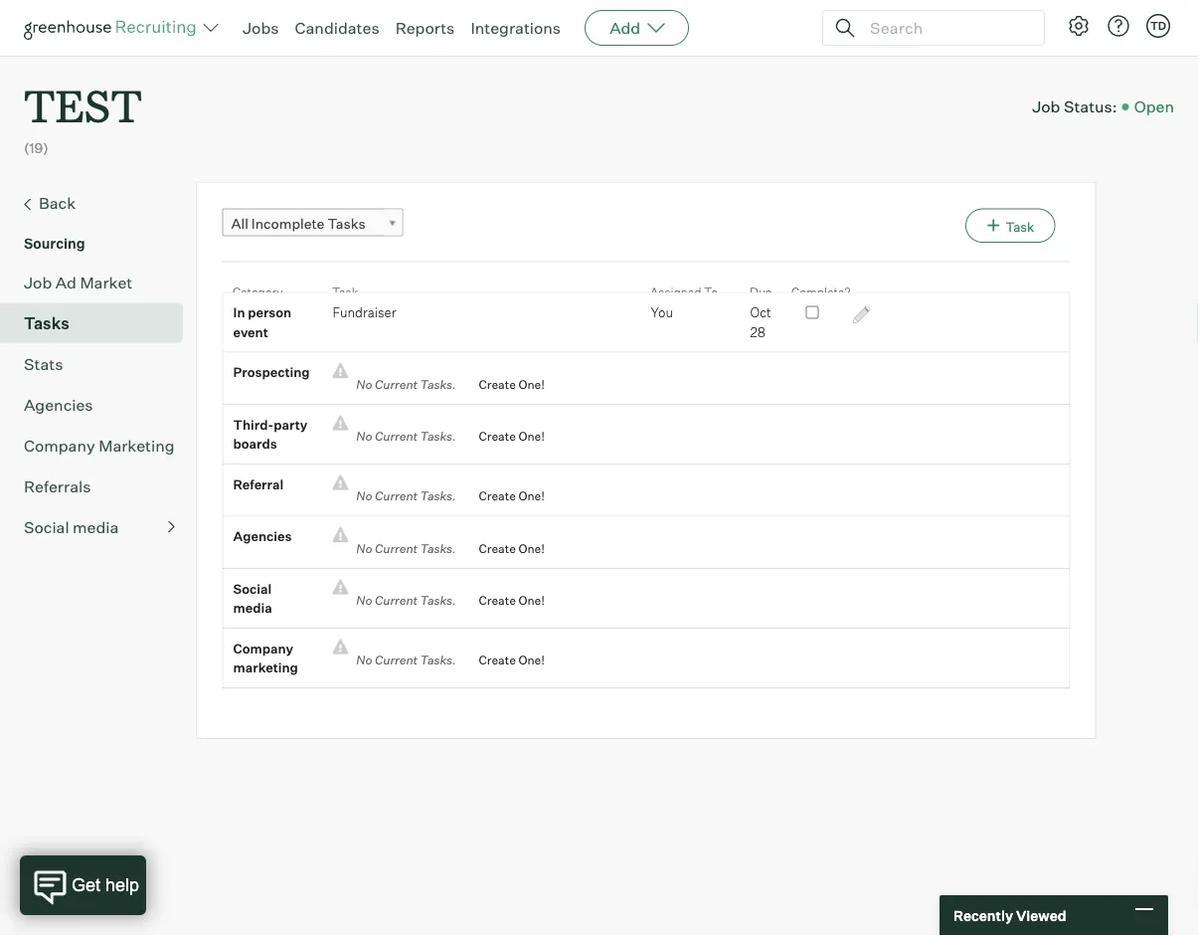 Task type: describe. For each thing, give the bounding box(es) containing it.
create for third-party boards
[[479, 429, 516, 444]]

configure image
[[1068, 14, 1092, 38]]

td button
[[1143, 10, 1175, 42]]

viewed
[[1017, 907, 1067, 924]]

marketing
[[233, 660, 298, 676]]

create for agencies
[[479, 541, 516, 556]]

open
[[1135, 97, 1175, 117]]

recently
[[954, 907, 1014, 924]]

create one! link for referral
[[464, 487, 545, 506]]

company marketing
[[24, 435, 175, 455]]

back link
[[24, 191, 175, 217]]

create one! link for third-party boards
[[464, 427, 545, 446]]

party
[[274, 417, 308, 433]]

oct 28
[[751, 305, 772, 340]]

job ad market link
[[24, 270, 175, 294]]

ad
[[55, 272, 77, 292]]

referrals
[[24, 476, 91, 496]]

current for company marketing
[[375, 653, 418, 668]]

third-
[[233, 417, 274, 433]]

agencies link
[[24, 393, 175, 417]]

you
[[651, 305, 674, 321]]

candidates
[[295, 18, 380, 38]]

create for social media
[[479, 593, 516, 608]]

social media link
[[24, 515, 175, 539]]

back
[[39, 193, 76, 213]]

1 horizontal spatial social
[[233, 581, 272, 597]]

test (19)
[[24, 76, 142, 157]]

referral
[[233, 476, 284, 492]]

all incomplete tasks link
[[222, 209, 404, 238]]

status:
[[1065, 97, 1118, 117]]

company marketing link
[[24, 433, 175, 457]]

one! for social media
[[519, 593, 545, 608]]

no current tasks. for company marketing
[[349, 653, 464, 668]]

create one! for third-party boards
[[479, 429, 545, 444]]

create one! for prospecting
[[479, 377, 545, 392]]

0 horizontal spatial media
[[73, 517, 119, 537]]

third-party boards
[[233, 417, 308, 452]]

market
[[80, 272, 133, 292]]

job for job ad market
[[24, 272, 52, 292]]

no for company marketing
[[357, 653, 373, 668]]

add button
[[585, 10, 690, 46]]

current for third-party boards
[[375, 429, 418, 444]]

category
[[232, 284, 283, 299]]

create for prospecting
[[479, 377, 516, 392]]

no for agencies
[[357, 541, 373, 556]]

sourcing
[[24, 234, 85, 252]]

recently viewed
[[954, 907, 1067, 924]]

jobs link
[[243, 18, 279, 38]]

no current tasks. for agencies
[[349, 541, 464, 556]]

task for sourcing
[[1006, 219, 1035, 235]]

1 horizontal spatial agencies
[[233, 529, 292, 544]]

incomplete
[[252, 215, 325, 232]]

tasks. for referral
[[420, 489, 456, 504]]

no for social media
[[357, 593, 373, 608]]

integrations
[[471, 18, 561, 38]]

reports link
[[396, 18, 455, 38]]

company for company marketing
[[233, 640, 294, 656]]

test
[[24, 76, 142, 134]]

1 horizontal spatial media
[[233, 600, 272, 616]]

stats link
[[24, 352, 175, 376]]

assigned to
[[650, 284, 718, 299]]

no current tasks. for prospecting
[[349, 377, 464, 392]]

jobs
[[243, 18, 279, 38]]

due
[[750, 284, 772, 299]]

person
[[248, 305, 292, 321]]

1 vertical spatial social media
[[233, 581, 272, 616]]



Task type: locate. For each thing, give the bounding box(es) containing it.
one! for agencies
[[519, 541, 545, 556]]

4 create one! from the top
[[479, 541, 545, 556]]

job ad market
[[24, 272, 133, 292]]

greenhouse recruiting image
[[24, 16, 203, 40]]

no for third-party boards
[[357, 429, 373, 444]]

2 create one! from the top
[[479, 429, 545, 444]]

current for referral
[[375, 489, 418, 504]]

in person event
[[233, 305, 292, 340]]

no current tasks. for social media
[[349, 593, 464, 608]]

0 horizontal spatial job
[[24, 272, 52, 292]]

0 vertical spatial company
[[24, 435, 95, 455]]

tasks. for social media
[[420, 593, 456, 608]]

current for social media
[[375, 593, 418, 608]]

4 current from the top
[[375, 541, 418, 556]]

social up company marketing
[[233, 581, 272, 597]]

tasks
[[328, 215, 366, 232], [24, 313, 69, 333]]

1 horizontal spatial social media
[[233, 581, 272, 616]]

0 horizontal spatial company
[[24, 435, 95, 455]]

tasks.
[[420, 377, 456, 392], [420, 429, 456, 444], [420, 489, 456, 504], [420, 541, 456, 556], [420, 593, 456, 608], [420, 653, 456, 668]]

stats
[[24, 354, 63, 374]]

td button
[[1147, 14, 1171, 38]]

6 create one! from the top
[[479, 653, 545, 668]]

create
[[479, 377, 516, 392], [479, 429, 516, 444], [479, 489, 516, 504], [479, 541, 516, 556], [479, 593, 516, 608], [479, 653, 516, 668]]

2 no from the top
[[357, 429, 373, 444]]

5 one! from the top
[[519, 593, 545, 608]]

create one! link
[[464, 375, 545, 394], [464, 427, 545, 446], [464, 487, 545, 506], [464, 539, 545, 558], [464, 591, 545, 611], [464, 651, 545, 670]]

no for prospecting
[[357, 377, 373, 392]]

company
[[24, 435, 95, 455], [233, 640, 294, 656]]

one! for prospecting
[[519, 377, 545, 392]]

task for task
[[332, 284, 358, 299]]

test link
[[24, 56, 142, 138]]

to
[[704, 284, 718, 299]]

0 horizontal spatial social media
[[24, 517, 119, 537]]

6 create from the top
[[479, 653, 516, 668]]

one!
[[519, 377, 545, 392], [519, 429, 545, 444], [519, 489, 545, 504], [519, 541, 545, 556], [519, 593, 545, 608], [519, 653, 545, 668]]

tasks. for third-party boards
[[420, 429, 456, 444]]

None checkbox
[[806, 306, 819, 319]]

company inside company marketing
[[233, 640, 294, 656]]

social media down referrals on the left of the page
[[24, 517, 119, 537]]

4 no from the top
[[357, 541, 373, 556]]

no current tasks. for referral
[[349, 489, 464, 504]]

create one! for agencies
[[479, 541, 545, 556]]

0 vertical spatial media
[[73, 517, 119, 537]]

5 no from the top
[[357, 593, 373, 608]]

1 vertical spatial job
[[24, 272, 52, 292]]

one! for referral
[[519, 489, 545, 504]]

1 create one! link from the top
[[464, 375, 545, 394]]

agencies down stats
[[24, 395, 93, 415]]

3 tasks. from the top
[[420, 489, 456, 504]]

28
[[751, 324, 766, 340]]

0 horizontal spatial agencies
[[24, 395, 93, 415]]

2 current from the top
[[375, 429, 418, 444]]

create one! link for agencies
[[464, 539, 545, 558]]

company up marketing
[[233, 640, 294, 656]]

create one! for referral
[[479, 489, 545, 504]]

3 create from the top
[[479, 489, 516, 504]]

0 horizontal spatial task
[[332, 284, 358, 299]]

1 tasks. from the top
[[420, 377, 456, 392]]

1 one! from the top
[[519, 377, 545, 392]]

1 no from the top
[[357, 377, 373, 392]]

tasks. for agencies
[[420, 541, 456, 556]]

1 vertical spatial agencies
[[233, 529, 292, 544]]

5 tasks. from the top
[[420, 593, 456, 608]]

prospecting
[[233, 364, 310, 380]]

1 vertical spatial task
[[332, 284, 358, 299]]

media
[[73, 517, 119, 537], [233, 600, 272, 616]]

1 create one! from the top
[[479, 377, 545, 392]]

current for agencies
[[375, 541, 418, 556]]

task
[[1006, 219, 1035, 235], [332, 284, 358, 299]]

tasks link
[[24, 311, 175, 335]]

no for referral
[[357, 489, 373, 504]]

6 no from the top
[[357, 653, 373, 668]]

1 vertical spatial social
[[233, 581, 272, 597]]

6 one! from the top
[[519, 653, 545, 668]]

agencies
[[24, 395, 93, 415], [233, 529, 292, 544]]

company up referrals on the left of the page
[[24, 435, 95, 455]]

5 no current tasks. from the top
[[349, 593, 464, 608]]

5 current from the top
[[375, 593, 418, 608]]

create for referral
[[479, 489, 516, 504]]

add
[[610, 18, 641, 38]]

assigned
[[650, 284, 701, 299]]

1 vertical spatial tasks
[[24, 313, 69, 333]]

social down referrals on the left of the page
[[24, 517, 69, 537]]

job for job status:
[[1033, 97, 1061, 117]]

1 create from the top
[[479, 377, 516, 392]]

no current tasks. for third-party boards
[[349, 429, 464, 444]]

2 one! from the top
[[519, 429, 545, 444]]

3 current from the top
[[375, 489, 418, 504]]

reports
[[396, 18, 455, 38]]

job left the ad
[[24, 272, 52, 292]]

in
[[233, 305, 245, 321]]

company for company marketing
[[24, 435, 95, 455]]

create one! for social media
[[479, 593, 545, 608]]

4 tasks. from the top
[[420, 541, 456, 556]]

integrations link
[[471, 18, 561, 38]]

1 horizontal spatial company
[[233, 640, 294, 656]]

5 create one! from the top
[[479, 593, 545, 608]]

social inside social media link
[[24, 517, 69, 537]]

referrals link
[[24, 474, 175, 498]]

0 vertical spatial job
[[1033, 97, 1061, 117]]

no current tasks.
[[349, 377, 464, 392], [349, 429, 464, 444], [349, 489, 464, 504], [349, 541, 464, 556], [349, 593, 464, 608], [349, 653, 464, 668]]

oct
[[751, 305, 772, 321]]

3 create one! link from the top
[[464, 487, 545, 506]]

all
[[231, 215, 249, 232]]

4 create one! link from the top
[[464, 539, 545, 558]]

4 create from the top
[[479, 541, 516, 556]]

job left status:
[[1033, 97, 1061, 117]]

social media
[[24, 517, 119, 537], [233, 581, 272, 616]]

tasks up stats
[[24, 313, 69, 333]]

media up company marketing
[[233, 600, 272, 616]]

2 create from the top
[[479, 429, 516, 444]]

5 create one! link from the top
[[464, 591, 545, 611]]

social
[[24, 517, 69, 537], [233, 581, 272, 597]]

no
[[357, 377, 373, 392], [357, 429, 373, 444], [357, 489, 373, 504], [357, 541, 373, 556], [357, 593, 373, 608], [357, 653, 373, 668]]

marketing
[[99, 435, 175, 455]]

candidates link
[[295, 18, 380, 38]]

create for company marketing
[[479, 653, 516, 668]]

one! for third-party boards
[[519, 429, 545, 444]]

6 create one! link from the top
[[464, 651, 545, 670]]

3 one! from the top
[[519, 489, 545, 504]]

6 current from the top
[[375, 653, 418, 668]]

3 create one! from the top
[[479, 489, 545, 504]]

create one!
[[479, 377, 545, 392], [479, 429, 545, 444], [479, 489, 545, 504], [479, 541, 545, 556], [479, 593, 545, 608], [479, 653, 545, 668]]

boards
[[233, 436, 277, 452]]

4 no current tasks. from the top
[[349, 541, 464, 556]]

Search text field
[[866, 13, 1027, 42]]

tasks. for prospecting
[[420, 377, 456, 392]]

0 vertical spatial social media
[[24, 517, 119, 537]]

0 vertical spatial agencies
[[24, 395, 93, 415]]

tasks. for company marketing
[[420, 653, 456, 668]]

tasks right incomplete
[[328, 215, 366, 232]]

2 no current tasks. from the top
[[349, 429, 464, 444]]

media down referrals link
[[73, 517, 119, 537]]

3 no current tasks. from the top
[[349, 489, 464, 504]]

all incomplete tasks
[[231, 215, 366, 232]]

agencies down referral at the bottom left of the page
[[233, 529, 292, 544]]

6 no current tasks. from the top
[[349, 653, 464, 668]]

0 vertical spatial tasks
[[328, 215, 366, 232]]

create one! link for prospecting
[[464, 375, 545, 394]]

one! for company marketing
[[519, 653, 545, 668]]

create one! for company marketing
[[479, 653, 545, 668]]

job status:
[[1033, 97, 1118, 117]]

2 create one! link from the top
[[464, 427, 545, 446]]

6 tasks. from the top
[[420, 653, 456, 668]]

event
[[233, 324, 268, 340]]

1 horizontal spatial tasks
[[328, 215, 366, 232]]

1 no current tasks. from the top
[[349, 377, 464, 392]]

3 no from the top
[[357, 489, 373, 504]]

0 vertical spatial social
[[24, 517, 69, 537]]

job
[[1033, 97, 1061, 117], [24, 272, 52, 292]]

2 tasks. from the top
[[420, 429, 456, 444]]

1 vertical spatial company
[[233, 640, 294, 656]]

social media up company marketing
[[233, 581, 272, 616]]

1 horizontal spatial job
[[1033, 97, 1061, 117]]

1 vertical spatial media
[[233, 600, 272, 616]]

create one! link for company marketing
[[464, 651, 545, 670]]

0 horizontal spatial tasks
[[24, 313, 69, 333]]

4 one! from the top
[[519, 541, 545, 556]]

current
[[375, 377, 418, 392], [375, 429, 418, 444], [375, 489, 418, 504], [375, 541, 418, 556], [375, 593, 418, 608], [375, 653, 418, 668]]

complete?
[[792, 284, 851, 299]]

0 horizontal spatial social
[[24, 517, 69, 537]]

current for prospecting
[[375, 377, 418, 392]]

company inside company marketing link
[[24, 435, 95, 455]]

(19)
[[24, 139, 49, 157]]

1 current from the top
[[375, 377, 418, 392]]

td
[[1151, 19, 1167, 32]]

company marketing
[[233, 640, 298, 676]]

fundraiser
[[333, 305, 396, 321]]

1 horizontal spatial task
[[1006, 219, 1035, 235]]

create one! link for social media
[[464, 591, 545, 611]]

5 create from the top
[[479, 593, 516, 608]]

0 vertical spatial task
[[1006, 219, 1035, 235]]



Task type: vqa. For each thing, say whether or not it's contained in the screenshot.
the bottom by
no



